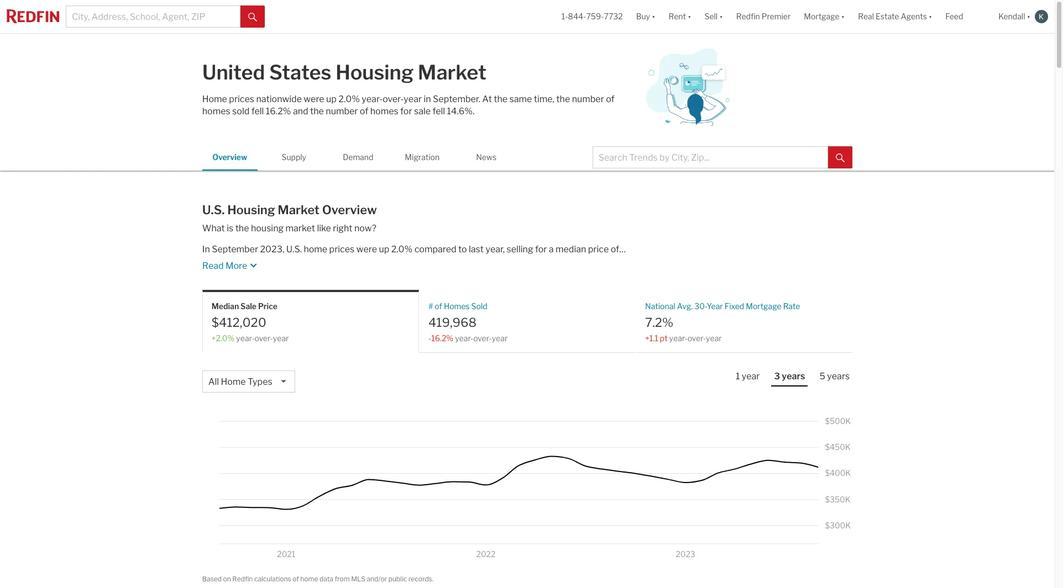 Task type: locate. For each thing, give the bounding box(es) containing it.
1
[[736, 372, 740, 382]]

▾ right agents
[[929, 12, 933, 21]]

▾ for sell ▾
[[720, 12, 723, 21]]

prices
[[229, 94, 254, 105], [329, 245, 355, 255]]

0 horizontal spatial years
[[782, 372, 805, 382]]

1 vertical spatial mortgage
[[746, 302, 782, 311]]

0 horizontal spatial homes
[[202, 106, 230, 117]]

selling
[[507, 245, 533, 255]]

market
[[418, 60, 487, 85], [278, 203, 320, 217]]

last
[[469, 245, 484, 255]]

price
[[588, 245, 609, 255]]

mortgage
[[804, 12, 840, 21], [746, 302, 782, 311]]

2.0% down the united states housing market
[[339, 94, 360, 105]]

for
[[400, 106, 412, 117], [535, 245, 547, 255]]

16.2% inside # of homes sold 419,968 -16.2% year-over-year
[[431, 334, 454, 343]]

5 ▾ from the left
[[929, 12, 933, 21]]

price
[[258, 302, 278, 311]]

over- inside # of homes sold 419,968 -16.2% year-over-year
[[474, 334, 492, 343]]

mortgage ▾ button
[[804, 0, 845, 33]]

0 vertical spatial were
[[304, 94, 324, 105]]

1 vertical spatial up
[[379, 245, 389, 255]]

home left data
[[300, 576, 318, 584]]

1 vertical spatial 2.0%
[[391, 245, 413, 255]]

4 ▾ from the left
[[841, 12, 845, 21]]

0 horizontal spatial market
[[278, 203, 320, 217]]

rent ▾
[[669, 12, 691, 21]]

1 horizontal spatial were
[[357, 245, 377, 255]]

1 vertical spatial 16.2%
[[431, 334, 454, 343]]

year
[[404, 94, 422, 105], [273, 334, 289, 343], [492, 334, 508, 343], [706, 334, 722, 343], [742, 372, 760, 382]]

years right "5"
[[827, 372, 850, 382]]

1 horizontal spatial up
[[379, 245, 389, 255]]

home prices nationwide were up 2.0% year-over-year in september. at the same time, the number of homes sold fell 16.2% and the number of homes for sale fell 14.6%.
[[202, 94, 615, 117]]

compared
[[415, 245, 457, 255]]

16.2% down the 419,968
[[431, 334, 454, 343]]

0 vertical spatial redfin
[[736, 12, 760, 21]]

redfin premier
[[736, 12, 791, 21]]

types
[[248, 377, 272, 388]]

homes
[[202, 106, 230, 117], [370, 106, 399, 117]]

0 horizontal spatial up
[[326, 94, 337, 105]]

▾ inside mortgage ▾ dropdown button
[[841, 12, 845, 21]]

rent ▾ button
[[669, 0, 691, 33]]

news
[[476, 153, 497, 162]]

redfin premier button
[[730, 0, 798, 33]]

1 horizontal spatial mortgage
[[804, 12, 840, 21]]

up down the united states housing market
[[326, 94, 337, 105]]

3 ▾ from the left
[[720, 12, 723, 21]]

overview down sold
[[212, 153, 247, 162]]

year- down $412,020
[[236, 334, 255, 343]]

2.0% inside 'home prices nationwide were up 2.0% year-over-year in september. at the same time, the number of homes sold fell 16.2% and the number of homes for sale fell 14.6%.'
[[339, 94, 360, 105]]

number down the united states housing market
[[326, 106, 358, 117]]

overview up right
[[322, 203, 377, 217]]

1 horizontal spatial prices
[[329, 245, 355, 255]]

for inside 'home prices nationwide were up 2.0% year-over-year in september. at the same time, the number of homes sold fell 16.2% and the number of homes for sale fell 14.6%.'
[[400, 106, 412, 117]]

0 horizontal spatial mortgage
[[746, 302, 782, 311]]

kendall
[[999, 12, 1026, 21]]

u.s.
[[202, 203, 225, 217], [286, 245, 302, 255]]

housing
[[336, 60, 414, 85], [227, 203, 275, 217]]

0 vertical spatial number
[[572, 94, 604, 105]]

1 horizontal spatial redfin
[[736, 12, 760, 21]]

mortgage left the real
[[804, 12, 840, 21]]

0 vertical spatial u.s.
[[202, 203, 225, 217]]

2 ▾ from the left
[[688, 12, 691, 21]]

fell
[[251, 106, 264, 117], [433, 106, 445, 117]]

submit search image
[[836, 154, 845, 162]]

prices down right
[[329, 245, 355, 255]]

1 vertical spatial number
[[326, 106, 358, 117]]

real
[[858, 12, 874, 21]]

1 horizontal spatial years
[[827, 372, 850, 382]]

redfin inside redfin premier 'button'
[[736, 12, 760, 21]]

sold
[[471, 302, 488, 311]]

0 vertical spatial 2.0%
[[339, 94, 360, 105]]

$412,020
[[212, 315, 266, 330]]

▾ inside rent ▾ dropdown button
[[688, 12, 691, 21]]

1-844-759-7732
[[562, 12, 623, 21]]

buy ▾ button
[[630, 0, 662, 33]]

5 years
[[820, 372, 850, 382]]

redfin left premier on the top right of the page
[[736, 12, 760, 21]]

right
[[333, 224, 353, 234]]

1 vertical spatial market
[[278, 203, 320, 217]]

year- down the 419,968
[[455, 334, 474, 343]]

1 horizontal spatial 16.2%
[[431, 334, 454, 343]]

▾ right buy
[[652, 12, 656, 21]]

year- down the united states housing market
[[362, 94, 383, 105]]

1 years from the left
[[782, 372, 805, 382]]

over- inside national avg. 30-year fixed mortgage rate 7.2% +1.1 pt year-over-year
[[688, 334, 706, 343]]

national
[[645, 302, 676, 311]]

in
[[424, 94, 431, 105]]

national avg. 30-year fixed mortgage rate 7.2% +1.1 pt year-over-year
[[645, 302, 800, 343]]

1 horizontal spatial housing
[[336, 60, 414, 85]]

sale
[[241, 302, 257, 311]]

housing up housing
[[227, 203, 275, 217]]

1 horizontal spatial market
[[418, 60, 487, 85]]

0 horizontal spatial for
[[400, 106, 412, 117]]

1 horizontal spatial u.s.
[[286, 245, 302, 255]]

were down 'now?' at the left top of the page
[[357, 245, 377, 255]]

1 horizontal spatial for
[[535, 245, 547, 255]]

0 horizontal spatial u.s.
[[202, 203, 225, 217]]

0 vertical spatial for
[[400, 106, 412, 117]]

u.s. down what is the housing market like right now?
[[286, 245, 302, 255]]

news link
[[459, 144, 514, 170]]

0 horizontal spatial prices
[[229, 94, 254, 105]]

…
[[619, 245, 626, 255]]

1 horizontal spatial 2.0%
[[391, 245, 413, 255]]

year inside median sale price $412,020 +2.0% year-over-year
[[273, 334, 289, 343]]

supply link
[[266, 144, 322, 170]]

0 vertical spatial housing
[[336, 60, 414, 85]]

2.0%
[[339, 94, 360, 105], [391, 245, 413, 255]]

▾ inside real estate agents ▾ link
[[929, 12, 933, 21]]

the right is
[[235, 224, 249, 234]]

homes left sale
[[370, 106, 399, 117]]

home down like
[[304, 245, 327, 255]]

sell ▾ button
[[698, 0, 730, 33]]

1 vertical spatial were
[[357, 245, 377, 255]]

mortgage inside dropdown button
[[804, 12, 840, 21]]

read more
[[202, 261, 247, 272]]

year
[[707, 302, 723, 311]]

0 horizontal spatial 2.0%
[[339, 94, 360, 105]]

submit search image
[[248, 13, 257, 21]]

0 horizontal spatial housing
[[227, 203, 275, 217]]

based
[[202, 576, 222, 584]]

0 vertical spatial up
[[326, 94, 337, 105]]

1 horizontal spatial fell
[[433, 106, 445, 117]]

mortgage left rate
[[746, 302, 782, 311]]

redfin right on
[[232, 576, 253, 584]]

over-
[[383, 94, 404, 105], [255, 334, 273, 343], [474, 334, 492, 343], [688, 334, 706, 343]]

1 fell from the left
[[251, 106, 264, 117]]

home
[[304, 245, 327, 255], [300, 576, 318, 584]]

sale
[[414, 106, 431, 117]]

market up market
[[278, 203, 320, 217]]

years inside button
[[782, 372, 805, 382]]

were inside 'home prices nationwide were up 2.0% year-over-year in september. at the same time, the number of homes sold fell 16.2% and the number of homes for sale fell 14.6%.'
[[304, 94, 324, 105]]

▾ left the real
[[841, 12, 845, 21]]

0 horizontal spatial were
[[304, 94, 324, 105]]

16.2% down nationwide
[[266, 106, 291, 117]]

same
[[510, 94, 532, 105]]

from
[[335, 576, 350, 584]]

homes left sold
[[202, 106, 230, 117]]

sell ▾ button
[[705, 0, 723, 33]]

1 vertical spatial u.s.
[[286, 245, 302, 255]]

▾ inside sell ▾ dropdown button
[[720, 12, 723, 21]]

0 vertical spatial mortgage
[[804, 12, 840, 21]]

▾ right rent
[[688, 12, 691, 21]]

2 years from the left
[[827, 372, 850, 382]]

housing up 'home prices nationwide were up 2.0% year-over-year in september. at the same time, the number of homes sold fell 16.2% and the number of homes for sale fell 14.6%.'
[[336, 60, 414, 85]]

for left sale
[[400, 106, 412, 117]]

year- right pt
[[669, 334, 688, 343]]

-
[[429, 334, 431, 343]]

1 vertical spatial overview
[[322, 203, 377, 217]]

0 horizontal spatial redfin
[[232, 576, 253, 584]]

1 horizontal spatial homes
[[370, 106, 399, 117]]

▾ left user photo
[[1027, 12, 1031, 21]]

home down united
[[202, 94, 227, 105]]

of inside # of homes sold 419,968 -16.2% year-over-year
[[435, 302, 442, 311]]

1-844-759-7732 link
[[562, 12, 623, 21]]

for left a
[[535, 245, 547, 255]]

rate
[[783, 302, 800, 311]]

migration
[[405, 153, 440, 162]]

0 vertical spatial prices
[[229, 94, 254, 105]]

mortgage ▾
[[804, 12, 845, 21]]

▾ right sell
[[720, 12, 723, 21]]

1 vertical spatial home
[[300, 576, 318, 584]]

nationwide
[[256, 94, 302, 105]]

# of homes sold 419,968 -16.2% year-over-year
[[429, 302, 508, 343]]

fell right sale
[[433, 106, 445, 117]]

buy
[[636, 12, 650, 21]]

home right all
[[221, 377, 246, 388]]

over- down $412,020
[[255, 334, 273, 343]]

year inside # of homes sold 419,968 -16.2% year-over-year
[[492, 334, 508, 343]]

fell right sold
[[251, 106, 264, 117]]

0 horizontal spatial 16.2%
[[266, 106, 291, 117]]

feed button
[[939, 0, 992, 33]]

years inside 'button'
[[827, 372, 850, 382]]

over- down sold
[[474, 334, 492, 343]]

0 vertical spatial home
[[202, 94, 227, 105]]

were up and
[[304, 94, 324, 105]]

up up read more "link"
[[379, 245, 389, 255]]

u.s. up what
[[202, 203, 225, 217]]

sell ▾
[[705, 12, 723, 21]]

over- left the in
[[383, 94, 404, 105]]

2.0% up read more "link"
[[391, 245, 413, 255]]

1 horizontal spatial overview
[[322, 203, 377, 217]]

home inside 'home prices nationwide were up 2.0% year-over-year in september. at the same time, the number of homes sold fell 16.2% and the number of homes for sale fell 14.6%.'
[[202, 94, 227, 105]]

▾ for mortgage ▾
[[841, 12, 845, 21]]

prices up sold
[[229, 94, 254, 105]]

419,968
[[429, 315, 477, 330]]

▾ inside buy ▾ dropdown button
[[652, 12, 656, 21]]

sell
[[705, 12, 718, 21]]

migration link
[[395, 144, 450, 170]]

1 vertical spatial home
[[221, 377, 246, 388]]

0 horizontal spatial fell
[[251, 106, 264, 117]]

number right "time,"
[[572, 94, 604, 105]]

0 horizontal spatial number
[[326, 106, 358, 117]]

over- down the 30- on the right of page
[[688, 334, 706, 343]]

sold
[[232, 106, 250, 117]]

0 vertical spatial 16.2%
[[266, 106, 291, 117]]

▾ for kendall ▾
[[1027, 12, 1031, 21]]

buy ▾ button
[[636, 0, 656, 33]]

median
[[212, 302, 239, 311]]

1 ▾ from the left
[[652, 12, 656, 21]]

user photo image
[[1035, 10, 1048, 23]]

0 horizontal spatial overview
[[212, 153, 247, 162]]

prices inside 'home prices nationwide were up 2.0% year-over-year in september. at the same time, the number of homes sold fell 16.2% and the number of homes for sale fell 14.6%.'
[[229, 94, 254, 105]]

years
[[782, 372, 805, 382], [827, 372, 850, 382]]

years right the 3
[[782, 372, 805, 382]]

years for 3 years
[[782, 372, 805, 382]]

years for 5 years
[[827, 372, 850, 382]]

1 vertical spatial housing
[[227, 203, 275, 217]]

year- inside # of homes sold 419,968 -16.2% year-over-year
[[455, 334, 474, 343]]

read
[[202, 261, 224, 272]]

0 vertical spatial market
[[418, 60, 487, 85]]

and
[[293, 106, 308, 117]]

real estate agents ▾ button
[[852, 0, 939, 33]]

6 ▾ from the left
[[1027, 12, 1031, 21]]

1 vertical spatial for
[[535, 245, 547, 255]]

market up september.
[[418, 60, 487, 85]]

redfin
[[736, 12, 760, 21], [232, 576, 253, 584]]



Task type: vqa. For each thing, say whether or not it's contained in the screenshot.
now? on the top
yes



Task type: describe. For each thing, give the bounding box(es) containing it.
what
[[202, 224, 225, 234]]

Search Trends by City, Zip... search field
[[593, 147, 829, 169]]

year- inside 'home prices nationwide were up 2.0% year-over-year in september. at the same time, the number of homes sold fell 16.2% and the number of homes for sale fell 14.6%.'
[[362, 94, 383, 105]]

▾ for buy ▾
[[652, 12, 656, 21]]

estate
[[876, 12, 899, 21]]

buy ▾
[[636, 12, 656, 21]]

records.
[[409, 576, 434, 584]]

1 horizontal spatial number
[[572, 94, 604, 105]]

in
[[202, 245, 210, 255]]

public
[[389, 576, 407, 584]]

what is the housing market like right now?
[[202, 224, 377, 234]]

844-
[[568, 12, 586, 21]]

real estate agents ▾ link
[[858, 0, 933, 33]]

u.s. housing market overview
[[202, 203, 377, 217]]

more
[[226, 261, 247, 272]]

mls
[[351, 576, 365, 584]]

1 homes from the left
[[202, 106, 230, 117]]

year- inside national avg. 30-year fixed mortgage rate 7.2% +1.1 pt year-over-year
[[669, 334, 688, 343]]

like
[[317, 224, 331, 234]]

homes
[[444, 302, 470, 311]]

median sale price $412,020 +2.0% year-over-year
[[212, 302, 289, 343]]

is
[[227, 224, 233, 234]]

united states housing market
[[202, 60, 487, 85]]

states
[[269, 60, 331, 85]]

demand
[[343, 153, 373, 162]]

0 vertical spatial home
[[304, 245, 327, 255]]

premier
[[762, 12, 791, 21]]

supply
[[282, 153, 306, 162]]

demand link
[[331, 144, 386, 170]]

3 years
[[774, 372, 805, 382]]

rent
[[669, 12, 686, 21]]

City, Address, School, Agent, ZIP search field
[[66, 6, 241, 28]]

3
[[774, 372, 780, 382]]

united
[[202, 60, 265, 85]]

the right and
[[310, 106, 324, 117]]

in september 2023, u.s. home prices were up 2.0% compared to last year, selling for a median price of …
[[202, 245, 626, 255]]

the right at
[[494, 94, 508, 105]]

at
[[482, 94, 492, 105]]

fixed
[[725, 302, 744, 311]]

year inside national avg. 30-year fixed mortgage rate 7.2% +1.1 pt year-over-year
[[706, 334, 722, 343]]

market
[[286, 224, 315, 234]]

year inside button
[[742, 372, 760, 382]]

rent ▾ button
[[662, 0, 698, 33]]

16.2% inside 'home prices nationwide were up 2.0% year-over-year in september. at the same time, the number of homes sold fell 16.2% and the number of homes for sale fell 14.6%.'
[[266, 106, 291, 117]]

2 homes from the left
[[370, 106, 399, 117]]

+2.0%
[[212, 334, 235, 343]]

september
[[212, 245, 258, 255]]

5
[[820, 372, 826, 382]]

feed
[[946, 12, 964, 21]]

year inside 'home prices nationwide were up 2.0% year-over-year in september. at the same time, the number of homes sold fell 16.2% and the number of homes for sale fell 14.6%.'
[[404, 94, 422, 105]]

pt
[[660, 334, 668, 343]]

#
[[429, 302, 433, 311]]

overview link
[[202, 144, 258, 170]]

mortgage ▾ button
[[798, 0, 852, 33]]

759-
[[586, 12, 604, 21]]

mortgage inside national avg. 30-year fixed mortgage rate 7.2% +1.1 pt year-over-year
[[746, 302, 782, 311]]

0 vertical spatial overview
[[212, 153, 247, 162]]

7732
[[604, 12, 623, 21]]

to
[[458, 245, 467, 255]]

a
[[549, 245, 554, 255]]

the right "time,"
[[557, 94, 570, 105]]

1 vertical spatial prices
[[329, 245, 355, 255]]

1 vertical spatial redfin
[[232, 576, 253, 584]]

3 years button
[[772, 371, 808, 387]]

1 year button
[[733, 371, 763, 386]]

agents
[[901, 12, 927, 21]]

2023,
[[260, 245, 284, 255]]

over- inside 'home prices nationwide were up 2.0% year-over-year in september. at the same time, the number of homes sold fell 16.2% and the number of homes for sale fell 14.6%.'
[[383, 94, 404, 105]]

september.
[[433, 94, 481, 105]]

up inside 'home prices nationwide were up 2.0% year-over-year in september. at the same time, the number of homes sold fell 16.2% and the number of homes for sale fell 14.6%.'
[[326, 94, 337, 105]]

based on redfin calculations of home data from mls and/or public records.
[[202, 576, 434, 584]]

5 years button
[[817, 371, 853, 386]]

median
[[556, 245, 586, 255]]

30-
[[695, 302, 707, 311]]

all
[[208, 377, 219, 388]]

avg.
[[677, 302, 693, 311]]

real estate agents ▾
[[858, 12, 933, 21]]

over- inside median sale price $412,020 +2.0% year-over-year
[[255, 334, 273, 343]]

year- inside median sale price $412,020 +2.0% year-over-year
[[236, 334, 255, 343]]

and/or
[[367, 576, 387, 584]]

2 fell from the left
[[433, 106, 445, 117]]

now?
[[354, 224, 377, 234]]

7.2%
[[645, 315, 674, 330]]

▾ for rent ▾
[[688, 12, 691, 21]]

all home types
[[208, 377, 272, 388]]

kendall ▾
[[999, 12, 1031, 21]]



